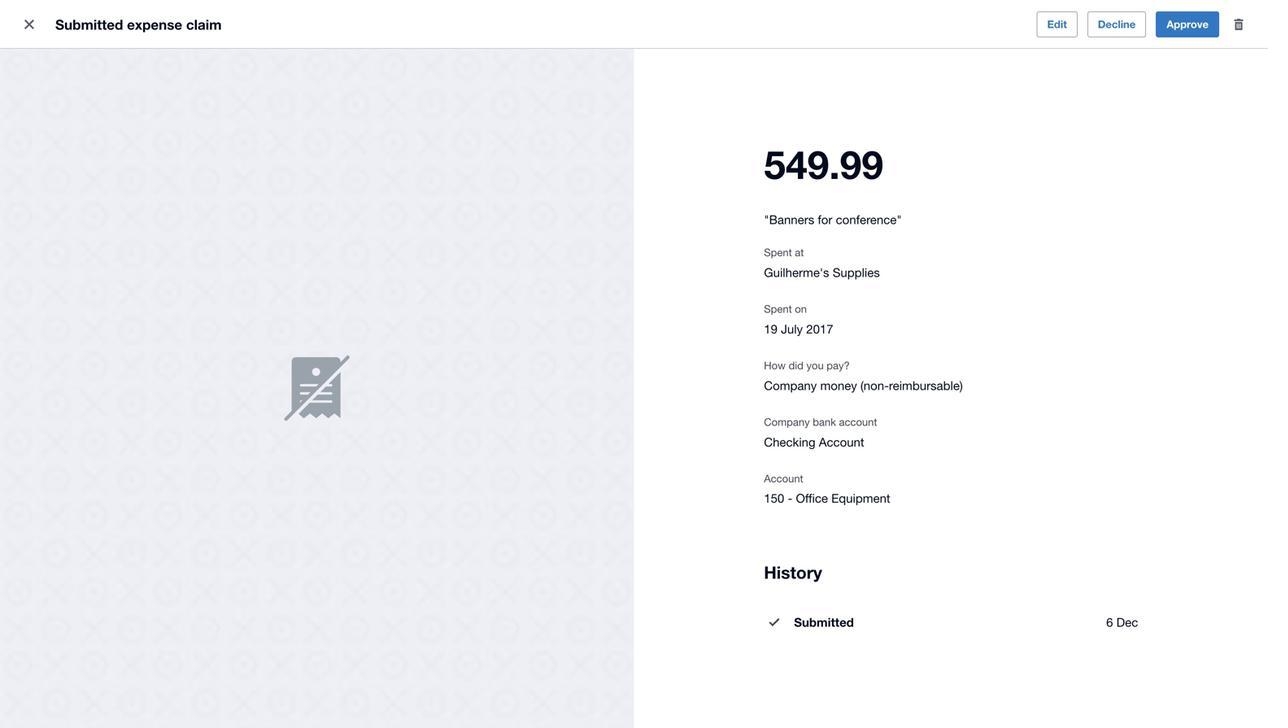 Task type: vqa. For each thing, say whether or not it's contained in the screenshot.
buy
no



Task type: describe. For each thing, give the bounding box(es) containing it.
equipment
[[832, 491, 891, 505]]

company inside how did you pay? company money (non-reimbursable)
[[764, 378, 817, 392]]

money
[[821, 378, 857, 392]]

2017
[[807, 322, 834, 336]]

approve
[[1167, 18, 1209, 31]]

how
[[764, 359, 786, 372]]

july
[[781, 322, 803, 336]]

reimbursable)
[[889, 378, 963, 392]]

549.99
[[764, 141, 884, 187]]

submitted for submitted expense claim
[[55, 16, 123, 33]]

spent on 19 july 2017
[[764, 302, 834, 336]]

dec
[[1117, 615, 1139, 629]]

bank
[[813, 416, 836, 428]]

on
[[795, 302, 807, 315]]

pay?
[[827, 359, 850, 372]]

checking
[[764, 435, 816, 449]]

account
[[839, 416, 878, 428]]

6 dec
[[1107, 615, 1139, 629]]

company bank account checking account
[[764, 416, 878, 449]]

submitted expense claim
[[55, 16, 222, 33]]

spent for guilherme's
[[764, 246, 792, 259]]

"banners for conference"
[[764, 212, 902, 226]]

account inside the company bank account checking account
[[819, 435, 865, 449]]

approve button
[[1156, 11, 1220, 37]]

supplies
[[833, 265, 880, 279]]

history
[[764, 562, 823, 582]]

how did you pay? company money (non-reimbursable)
[[764, 359, 963, 392]]

company inside the company bank account checking account
[[764, 416, 810, 428]]

claim
[[186, 16, 222, 33]]



Task type: locate. For each thing, give the bounding box(es) containing it.
19
[[764, 322, 778, 336]]

2 company from the top
[[764, 416, 810, 428]]

spent up 19
[[764, 302, 792, 315]]

1 horizontal spatial submitted
[[794, 615, 854, 630]]

expense
[[127, 16, 182, 33]]

account 150 - office equipment
[[764, 472, 891, 505]]

1 vertical spatial submitted
[[794, 615, 854, 630]]

decline
[[1098, 18, 1136, 31]]

office
[[796, 491, 828, 505]]

submitted
[[55, 16, 123, 33], [794, 615, 854, 630]]

edit
[[1048, 18, 1067, 31]]

account inside account 150 - office equipment
[[764, 472, 804, 485]]

delete image
[[1223, 8, 1256, 41]]

2 spent from the top
[[764, 302, 792, 315]]

you
[[807, 359, 824, 372]]

company up checking
[[764, 416, 810, 428]]

1 vertical spatial spent
[[764, 302, 792, 315]]

spent inside spent at guilherme's supplies
[[764, 246, 792, 259]]

close image
[[13, 8, 46, 41]]

-
[[788, 491, 793, 505]]

0 horizontal spatial submitted
[[55, 16, 123, 33]]

spent left at
[[764, 246, 792, 259]]

account up the -
[[764, 472, 804, 485]]

spent for 19
[[764, 302, 792, 315]]

0 horizontal spatial account
[[764, 472, 804, 485]]

150
[[764, 491, 785, 505]]

at
[[795, 246, 804, 259]]

0 vertical spatial spent
[[764, 246, 792, 259]]

spent
[[764, 246, 792, 259], [764, 302, 792, 315]]

"banners
[[764, 212, 815, 226]]

for
[[818, 212, 833, 226]]

0 vertical spatial company
[[764, 378, 817, 392]]

guilherme's
[[764, 265, 830, 279]]

did
[[789, 359, 804, 372]]

submitted right the close icon
[[55, 16, 123, 33]]

account down the account
[[819, 435, 865, 449]]

submitted for submitted
[[794, 615, 854, 630]]

decline button
[[1088, 11, 1147, 37]]

edit button
[[1037, 11, 1078, 37]]

spent inside spent on 19 july 2017
[[764, 302, 792, 315]]

1 horizontal spatial account
[[819, 435, 865, 449]]

conference"
[[836, 212, 902, 226]]

1 vertical spatial account
[[764, 472, 804, 485]]

spent at guilherme's supplies
[[764, 246, 880, 279]]

1 vertical spatial company
[[764, 416, 810, 428]]

submitted down history
[[794, 615, 854, 630]]

1 spent from the top
[[764, 246, 792, 259]]

0 vertical spatial account
[[819, 435, 865, 449]]

(non-
[[861, 378, 889, 392]]

6
[[1107, 615, 1113, 629]]

company
[[764, 378, 817, 392], [764, 416, 810, 428]]

account
[[819, 435, 865, 449], [764, 472, 804, 485]]

company down did
[[764, 378, 817, 392]]

0 vertical spatial submitted
[[55, 16, 123, 33]]

1 company from the top
[[764, 378, 817, 392]]



